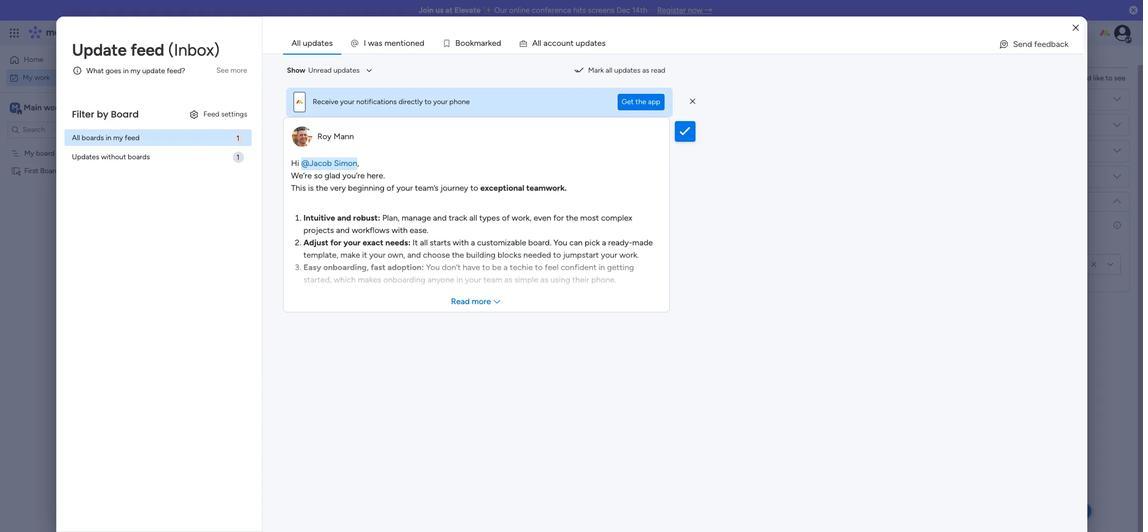 Task type: describe. For each thing, give the bounding box(es) containing it.
work.
[[620, 250, 639, 260]]

1 t from the left
[[401, 38, 404, 48]]

projects
[[304, 225, 334, 235]]

in down don't
[[457, 275, 463, 284]]

techie
[[510, 262, 533, 272]]

dapulse x slim image
[[690, 97, 696, 106]]

all for all boards in my feed
[[72, 133, 80, 142]]

/
[[216, 128, 221, 141]]

manage
[[402, 213, 431, 223]]

feed
[[203, 110, 219, 119]]

mark
[[588, 66, 604, 75]]

2 d from the left
[[497, 38, 501, 48]]

see
[[1115, 74, 1126, 83]]

1 s from the left
[[379, 38, 383, 48]]

without
[[101, 152, 126, 161]]

2 s from the left
[[602, 38, 606, 48]]

exact
[[363, 238, 384, 247]]

first board inside the overdue / main content
[[666, 150, 701, 159]]

started,
[[304, 275, 332, 284]]

your up fast
[[369, 250, 386, 260]]

pick
[[585, 238, 600, 247]]

feed settings button
[[185, 106, 251, 123]]

phone
[[450, 97, 470, 106]]

0 horizontal spatial work
[[182, 60, 224, 83]]

my for my board
[[24, 149, 34, 158]]

i
[[364, 38, 366, 48]]

1 horizontal spatial as
[[541, 275, 549, 284]]

easy onboarding, fast adoption:
[[304, 262, 424, 272]]

overdue / 1 item
[[174, 128, 243, 141]]

2 vertical spatial board
[[40, 166, 59, 175]]

and left robust:
[[337, 213, 351, 223]]

using
[[551, 275, 571, 284]]

shareable board image
[[11, 166, 21, 176]]

3 e from the left
[[492, 38, 497, 48]]

my for my work
[[23, 73, 33, 82]]

main workspace
[[24, 102, 85, 112]]

update feed (inbox)
[[72, 40, 220, 60]]

us
[[436, 6, 444, 15]]

goes
[[106, 66, 121, 75]]

show unread updates
[[287, 66, 360, 75]]

see more button
[[212, 62, 251, 79]]

close image
[[1073, 24, 1079, 32]]

mann
[[334, 131, 354, 141]]

a right pick
[[602, 238, 606, 247]]

hi @jacob simon , we're so glad you're here. this is the very beginning of your team's journey to exceptional teamwork.
[[291, 158, 567, 193]]

it
[[413, 238, 418, 247]]

1 o from the left
[[406, 38, 411, 48]]

3 n from the left
[[566, 38, 571, 48]]

your inside the you don't have to be a techie to feel confident in getting started, which makes onboarding anyone in your team as simple as using their phone.
[[465, 275, 482, 284]]

for inside plan, manage and track all types of work, even for the most complex projects and workflows with ease.
[[554, 213, 564, 223]]

in up phone.
[[599, 262, 605, 272]]

get
[[622, 97, 634, 106]]

i w a s m e n t i o n e d
[[364, 38, 425, 48]]

it
[[362, 250, 367, 260]]

conference
[[532, 6, 572, 15]]

mark all updates as read button
[[570, 62, 670, 79]]

ready-
[[608, 238, 633, 247]]

→
[[705, 6, 713, 15]]

columns
[[1008, 74, 1035, 83]]

the inside plan, manage and track all types of work, even for the most complex projects and workflows with ease.
[[566, 213, 578, 223]]

all for updates
[[606, 66, 613, 75]]

a right i
[[375, 38, 379, 48]]

2 n from the left
[[411, 38, 415, 48]]

your right receive
[[340, 97, 355, 106]]

a inside the you don't have to be a techie to feel confident in getting started, which makes onboarding anyone in your team as simple as using their phone.
[[504, 262, 508, 272]]

get the app button
[[618, 94, 665, 110]]

a
[[532, 38, 538, 48]]

first inside list box
[[24, 166, 38, 175]]

glad
[[325, 170, 340, 180]]

the inside button
[[636, 97, 647, 106]]

types
[[479, 213, 500, 223]]

and left track
[[433, 213, 447, 223]]

1 n from the left
[[396, 38, 401, 48]]

4 e from the left
[[598, 38, 602, 48]]

settings
[[221, 110, 247, 119]]

all for starts
[[420, 238, 428, 247]]

team
[[484, 275, 503, 284]]

to left be on the left
[[482, 262, 490, 272]]

0 items
[[253, 336, 277, 345]]

1 c from the left
[[548, 38, 552, 48]]

beginning
[[348, 183, 385, 193]]

1 l from the left
[[538, 38, 540, 48]]

like
[[1094, 74, 1104, 83]]

2 u from the left
[[576, 38, 581, 48]]

very
[[330, 183, 346, 193]]

home
[[24, 55, 43, 64]]

you inside it all starts with a customizable board. you can pick a ready-made template, make it your own, and choose the building blocks needed to jumpstart your work.
[[554, 238, 568, 247]]

2 e from the left
[[415, 38, 420, 48]]

updates for mark
[[615, 66, 641, 75]]

plan,
[[382, 213, 400, 223]]

now
[[688, 6, 703, 15]]

hide done items
[[272, 86, 325, 95]]

my work button
[[6, 69, 111, 86]]

a right p
[[590, 38, 595, 48]]

template,
[[304, 250, 339, 260]]

my for feed
[[113, 133, 123, 142]]

robust:
[[353, 213, 380, 223]]

a right b
[[481, 38, 485, 48]]

14th
[[632, 6, 648, 15]]

directly
[[399, 97, 423, 106]]

and inside it all starts with a customizable board. you can pick a ready-made template, make it your own, and choose the building blocks needed to jumpstart your work.
[[407, 250, 421, 260]]

b o o k m a r k e d
[[456, 38, 501, 48]]

notifications
[[356, 97, 397, 106]]

first board group
[[949, 239, 1121, 275]]

as inside "button"
[[643, 66, 650, 75]]

see
[[217, 66, 229, 75]]

so
[[314, 170, 323, 180]]

plan, manage and track all types of work, even for the most complex projects and workflows with ease.
[[304, 213, 633, 235]]

1 e from the left
[[392, 38, 396, 48]]

jumpstart
[[563, 250, 599, 260]]

jacob simon image
[[1115, 25, 1131, 41]]

your left the phone
[[433, 97, 448, 106]]

1 horizontal spatial board
[[111, 108, 139, 121]]

get the app
[[622, 97, 661, 106]]

hi
[[291, 158, 299, 168]]

receive
[[313, 97, 338, 106]]

be
[[492, 262, 502, 272]]

register now →
[[658, 6, 713, 15]]

1 k from the left
[[470, 38, 474, 48]]

hits
[[574, 6, 586, 15]]

hide
[[272, 86, 287, 95]]

home button
[[6, 52, 111, 68]]

with inside plan, manage and track all types of work, even for the most complex projects and workflows with ease.
[[392, 225, 408, 235]]

the inside it all starts with a customizable board. you can pick a ready-made template, make it your own, and choose the building blocks needed to jumpstart your work.
[[452, 250, 464, 260]]

choose
[[423, 250, 450, 260]]

help image
[[1079, 28, 1089, 38]]

3 o from the left
[[465, 38, 470, 48]]

you inside the you don't have to be a techie to feel confident in getting started, which makes onboarding anyone in your team as simple as using their phone.
[[426, 262, 440, 272]]

2 l from the left
[[540, 38, 542, 48]]

1 u from the left
[[562, 38, 566, 48]]

app
[[648, 97, 661, 106]]

monday button
[[27, 20, 164, 46]]

read more button
[[283, 291, 669, 312]]

all for all updates
[[292, 38, 301, 48]]

update
[[142, 66, 165, 75]]

all inside plan, manage and track all types of work, even for the most complex projects and workflows with ease.
[[470, 213, 477, 223]]

1 inside the "overdue / 1 item"
[[223, 132, 226, 140]]

first inside the overdue / main content
[[666, 150, 681, 159]]

updates for show
[[334, 66, 360, 75]]

what goes in my update feed?
[[86, 66, 185, 75]]

0 horizontal spatial first board
[[24, 166, 59, 175]]

is
[[308, 183, 314, 193]]

workspace selection element
[[10, 101, 86, 115]]

journey
[[441, 183, 469, 193]]

update
[[72, 40, 127, 60]]

1 vertical spatial boards
[[128, 152, 150, 161]]

a up building
[[471, 238, 475, 247]]

register now → link
[[658, 6, 713, 15]]

2 t from the left
[[571, 38, 574, 48]]

all updates
[[292, 38, 333, 48]]



Task type: vqa. For each thing, say whether or not it's contained in the screenshot.
I w a s m e n t i o n e d
yes



Task type: locate. For each thing, give the bounding box(es) containing it.
for right the even in the top of the page
[[554, 213, 564, 223]]

items up receive
[[307, 86, 325, 95]]

to inside the overdue / main content
[[1106, 74, 1113, 83]]

4 o from the left
[[557, 38, 562, 48]]

2 horizontal spatial as
[[643, 66, 650, 75]]

customize inside customize button
[[346, 86, 380, 95]]

of left work,
[[502, 213, 510, 223]]

you left can
[[554, 238, 568, 247]]

2 horizontal spatial t
[[595, 38, 598, 48]]

to right journey
[[471, 183, 478, 193]]

item
[[228, 132, 243, 140]]

s right w on the left
[[379, 38, 383, 48]]

with down plan, manage and track all types of work, even for the most complex projects and workflows with ease.
[[453, 238, 469, 247]]

1 horizontal spatial more
[[472, 296, 491, 306]]

customize for customize
[[346, 86, 380, 95]]

a right a
[[544, 38, 548, 48]]

0 horizontal spatial for
[[331, 238, 342, 247]]

Search in workspace field
[[22, 124, 86, 136]]

1 horizontal spatial of
[[502, 213, 510, 223]]

by
[[97, 108, 109, 121]]

0 horizontal spatial all
[[72, 133, 80, 142]]

items right 0
[[259, 336, 277, 345]]

1 vertical spatial you
[[426, 262, 440, 272]]

2 horizontal spatial updates
[[615, 66, 641, 75]]

1 horizontal spatial n
[[411, 38, 415, 48]]

ease.
[[410, 225, 429, 235]]

the left most
[[566, 213, 578, 223]]

the right get
[[636, 97, 647, 106]]

0 vertical spatial all
[[606, 66, 613, 75]]

0 vertical spatial for
[[554, 213, 564, 223]]

customize
[[953, 52, 997, 64], [346, 86, 380, 95]]

t left p
[[571, 38, 574, 48]]

to right like
[[1106, 74, 1113, 83]]

2 k from the left
[[488, 38, 492, 48]]

in
[[123, 66, 129, 75], [106, 133, 111, 142], [599, 262, 605, 272], [457, 275, 463, 284]]

updates up customize button
[[334, 66, 360, 75]]

1 for updates without boards
[[237, 153, 240, 162]]

u down hits
[[576, 38, 581, 48]]

1 horizontal spatial for
[[554, 213, 564, 223]]

1 horizontal spatial t
[[571, 38, 574, 48]]

l right a
[[540, 38, 542, 48]]

here.
[[367, 170, 385, 180]]

select product image
[[9, 28, 20, 38]]

0 horizontal spatial n
[[396, 38, 401, 48]]

my work
[[23, 73, 50, 82]]

your
[[340, 97, 355, 106], [433, 97, 448, 106], [397, 183, 413, 193], [344, 238, 361, 247], [369, 250, 386, 260], [601, 250, 618, 260], [465, 275, 482, 284]]

customize my work
[[953, 52, 1034, 64]]

to inside it all starts with a customizable board. you can pick a ready-made template, make it your own, and choose the building blocks needed to jumpstart your work.
[[553, 250, 561, 260]]

your left team's
[[397, 183, 413, 193]]

1 m from the left
[[385, 38, 392, 48]]

for up make
[[331, 238, 342, 247]]

1 vertical spatial first
[[24, 166, 38, 175]]

customize up boards,
[[953, 52, 997, 64]]

0 horizontal spatial t
[[401, 38, 404, 48]]

updates inside "button"
[[615, 66, 641, 75]]

1 horizontal spatial updates
[[334, 66, 360, 75]]

feed settings
[[203, 110, 247, 119]]

1 horizontal spatial all
[[292, 38, 301, 48]]

list box
[[0, 142, 132, 319]]

0 horizontal spatial all
[[420, 238, 428, 247]]

list box containing my board
[[0, 142, 132, 319]]

1 horizontal spatial first
[[666, 150, 681, 159]]

show
[[287, 66, 306, 75]]

1 for all boards in my feed
[[237, 134, 240, 143]]

my for my work
[[155, 60, 178, 83]]

2 horizontal spatial all
[[606, 66, 613, 75]]

0 horizontal spatial m
[[385, 38, 392, 48]]

0 vertical spatial board
[[111, 108, 139, 121]]

confident
[[561, 262, 597, 272]]

l down join us at elevate ✨ our online conference hits screens dec 14th
[[538, 38, 540, 48]]

all inside it all starts with a customizable board. you can pick a ready-made template, make it your own, and choose the building blocks needed to jumpstart your work.
[[420, 238, 428, 247]]

and inside the overdue / main content
[[1037, 74, 1049, 83]]

0 horizontal spatial you
[[426, 262, 440, 272]]

see more
[[217, 66, 247, 75]]

easy
[[304, 262, 321, 272]]

anyone
[[428, 275, 455, 284]]

overdue / main content
[[137, 25, 1143, 532]]

all
[[292, 38, 301, 48], [72, 133, 80, 142]]

1 vertical spatial items
[[259, 336, 277, 345]]

1 vertical spatial feed
[[125, 133, 140, 142]]

needs:
[[386, 238, 411, 247]]

more for see more
[[231, 66, 247, 75]]

more right see
[[231, 66, 247, 75]]

1 horizontal spatial u
[[576, 38, 581, 48]]

dec
[[617, 6, 631, 15]]

feed up the without
[[125, 133, 140, 142]]

e right i
[[415, 38, 420, 48]]

k
[[470, 38, 474, 48], [488, 38, 492, 48]]

read
[[651, 66, 666, 75]]

1 vertical spatial board
[[682, 150, 701, 159]]

your inside the hi @jacob simon , we're so glad you're here. this is the very beginning of your team's journey to exceptional teamwork.
[[397, 183, 413, 193]]

my for update
[[131, 66, 140, 75]]

all right mark
[[606, 66, 613, 75]]

and left people
[[1037, 74, 1049, 83]]

1 horizontal spatial k
[[488, 38, 492, 48]]

1 horizontal spatial all
[[470, 213, 477, 223]]

track
[[449, 213, 468, 223]]

most
[[580, 213, 599, 223]]

0 horizontal spatial k
[[470, 38, 474, 48]]

all up "updates"
[[72, 133, 80, 142]]

0 vertical spatial boards
[[82, 133, 104, 142]]

1 d from the left
[[420, 38, 425, 48]]

all updates link
[[283, 34, 341, 53]]

of inside the hi @jacob simon , we're so glad you're here. this is the very beginning of your team's journey to exceptional teamwork.
[[387, 183, 395, 193]]

p
[[581, 38, 585, 48]]

customize up notifications
[[346, 86, 380, 95]]

0
[[253, 336, 258, 345]]

send feedback
[[1014, 39, 1069, 49]]

customize for customize my work
[[953, 52, 997, 64]]

the inside the hi @jacob simon , we're so glad you're here. this is the very beginning of your team's journey to exceptional teamwork.
[[316, 183, 328, 193]]

u left p
[[562, 38, 566, 48]]

r
[[485, 38, 488, 48]]

my left update
[[131, 66, 140, 75]]

m for e
[[385, 38, 392, 48]]

updates inside tab list
[[303, 38, 333, 48]]

n left i
[[396, 38, 401, 48]]

all inside "button"
[[606, 66, 613, 75]]

o left r
[[461, 38, 465, 48]]

e right p
[[598, 38, 602, 48]]

o right b
[[465, 38, 470, 48]]

2 horizontal spatial board
[[682, 150, 701, 159]]

items
[[307, 86, 325, 95], [259, 336, 277, 345]]

my up the without
[[113, 133, 123, 142]]

your down have
[[465, 275, 482, 284]]

0 horizontal spatial u
[[562, 38, 566, 48]]

to
[[1106, 74, 1113, 83], [425, 97, 432, 106], [471, 183, 478, 193], [553, 250, 561, 260], [482, 262, 490, 272], [535, 262, 543, 272]]

v2 info image
[[1114, 220, 1121, 231]]

unread
[[308, 66, 332, 75]]

0 vertical spatial feed
[[131, 40, 164, 60]]

feed?
[[167, 66, 185, 75]]

3 d from the left
[[585, 38, 590, 48]]

0 horizontal spatial my
[[113, 133, 123, 142]]

adjust for your exact needs:
[[304, 238, 411, 247]]

send feedback button
[[995, 36, 1073, 53]]

workspace
[[44, 102, 85, 112]]

feed up update
[[131, 40, 164, 60]]

the right "is"
[[316, 183, 328, 193]]

work inside the overdue / main content
[[1013, 52, 1034, 64]]

done
[[289, 86, 305, 95]]

0 horizontal spatial customize
[[346, 86, 380, 95]]

tab list containing all updates
[[283, 33, 1084, 54]]

0 vertical spatial items
[[307, 86, 325, 95]]

1 horizontal spatial you
[[554, 238, 568, 247]]

0 vertical spatial of
[[387, 183, 395, 193]]

d right i
[[420, 38, 425, 48]]

1 vertical spatial all
[[470, 213, 477, 223]]

you down the choose
[[426, 262, 440, 272]]

1 horizontal spatial work
[[1013, 52, 1034, 64]]

our
[[494, 6, 507, 15]]

board.
[[529, 238, 552, 247]]

as right team
[[505, 275, 513, 284]]

updates left read
[[615, 66, 641, 75]]

more
[[231, 66, 247, 75], [472, 296, 491, 306]]

all right track
[[470, 213, 477, 223]]

1 vertical spatial more
[[472, 296, 491, 306]]

of right beginning
[[387, 183, 395, 193]]

your down ready-
[[601, 250, 618, 260]]

which
[[334, 275, 356, 284]]

i
[[404, 38, 406, 48]]

n left p
[[566, 38, 571, 48]]

0 horizontal spatial with
[[392, 225, 408, 235]]

d for i w a s m e n t i o n e d
[[420, 38, 425, 48]]

s right p
[[602, 38, 606, 48]]

t
[[401, 38, 404, 48], [571, 38, 574, 48], [595, 38, 598, 48]]

n right i
[[411, 38, 415, 48]]

d right r
[[497, 38, 501, 48]]

updates without boards
[[72, 152, 150, 161]]

the inside main content
[[970, 74, 980, 83]]

t right w on the left
[[401, 38, 404, 48]]

t right p
[[595, 38, 598, 48]]

2 m from the left
[[474, 38, 481, 48]]

0 horizontal spatial boards
[[82, 133, 104, 142]]

0 vertical spatial all
[[292, 38, 301, 48]]

have
[[463, 262, 480, 272]]

1 vertical spatial customize
[[346, 86, 380, 95]]

2 horizontal spatial d
[[585, 38, 590, 48]]

simple
[[515, 275, 539, 284]]

help button
[[1056, 503, 1092, 520]]

own,
[[388, 250, 405, 260]]

the left boards,
[[970, 74, 980, 83]]

0 vertical spatial more
[[231, 66, 247, 75]]

board
[[36, 149, 55, 158]]

with inside it all starts with a customizable board. you can pick a ready-made template, make it your own, and choose the building blocks needed to jumpstart your work.
[[453, 238, 469, 247]]

0 vertical spatial first board
[[666, 150, 701, 159]]

d up mark
[[585, 38, 590, 48]]

overdue
[[174, 128, 214, 141]]

0 horizontal spatial updates
[[303, 38, 333, 48]]

updates up unread
[[303, 38, 333, 48]]

1 horizontal spatial items
[[307, 86, 325, 95]]

the up don't
[[452, 250, 464, 260]]

even
[[534, 213, 552, 223]]

0 horizontal spatial d
[[420, 38, 425, 48]]

m left i
[[385, 38, 392, 48]]

roy mann
[[318, 131, 354, 141]]

0 horizontal spatial of
[[387, 183, 395, 193]]

boards right the without
[[128, 152, 150, 161]]

in right goes at the top left
[[123, 66, 129, 75]]

1 horizontal spatial with
[[453, 238, 469, 247]]

receive your notifications directly to your phone
[[313, 97, 470, 106]]

workspace image
[[10, 102, 20, 113]]

filter
[[72, 108, 94, 121]]

e left i
[[392, 38, 396, 48]]

your up make
[[344, 238, 361, 247]]

all up show
[[292, 38, 301, 48]]

in up updates without boards
[[106, 133, 111, 142]]

all right it
[[420, 238, 428, 247]]

teamwork.
[[527, 183, 567, 193]]

s
[[379, 38, 383, 48], [602, 38, 606, 48]]

and down intuitive and robust:
[[336, 225, 350, 235]]

priority
[[1091, 128, 1114, 137]]

to inside the hi @jacob simon , we're so glad you're here. this is the very beginning of your team's journey to exceptional teamwork.
[[471, 183, 478, 193]]

a right be on the left
[[504, 262, 508, 272]]

makes
[[358, 275, 381, 284]]

0 horizontal spatial more
[[231, 66, 247, 75]]

more right read
[[472, 296, 491, 306]]

0 horizontal spatial first
[[24, 166, 38, 175]]

✨
[[483, 6, 493, 15]]

made
[[633, 238, 653, 247]]

d for a l l a c c o u n t u p d a t e s
[[585, 38, 590, 48]]

board inside the overdue / main content
[[682, 150, 701, 159]]

m left r
[[474, 38, 481, 48]]

board
[[111, 108, 139, 121], [682, 150, 701, 159], [40, 166, 59, 175]]

option
[[0, 144, 132, 146]]

can
[[570, 238, 583, 247]]

o right w on the left
[[406, 38, 411, 48]]

simon
[[334, 158, 357, 168]]

to down the needed
[[535, 262, 543, 272]]

boards up "updates"
[[82, 133, 104, 142]]

more for read more
[[472, 296, 491, 306]]

as left read
[[643, 66, 650, 75]]

0 horizontal spatial s
[[379, 38, 383, 48]]

read more
[[451, 296, 491, 306]]

elevate
[[455, 6, 481, 15]]

1 horizontal spatial first board
[[666, 150, 701, 159]]

0 horizontal spatial items
[[259, 336, 277, 345]]

0 vertical spatial customize
[[953, 52, 997, 64]]

my inside the overdue / main content
[[999, 52, 1011, 64]]

tab list
[[283, 33, 1084, 54]]

Filter dashboard by text search field
[[152, 83, 249, 99]]

1 vertical spatial first board
[[24, 166, 59, 175]]

1 vertical spatial all
[[72, 133, 80, 142]]

complex
[[601, 213, 633, 223]]

as down feel
[[541, 275, 549, 284]]

1 horizontal spatial s
[[602, 38, 606, 48]]

updates
[[72, 152, 99, 161]]

0 horizontal spatial as
[[505, 275, 513, 284]]

1 horizontal spatial boards
[[128, 152, 150, 161]]

filter by board
[[72, 108, 139, 121]]

1 horizontal spatial my
[[131, 66, 140, 75]]

0 vertical spatial first
[[666, 150, 681, 159]]

2 o from the left
[[461, 38, 465, 48]]

1 horizontal spatial d
[[497, 38, 501, 48]]

my board
[[24, 149, 55, 158]]

0 vertical spatial my
[[131, 66, 140, 75]]

e right r
[[492, 38, 497, 48]]

w
[[368, 38, 375, 48]]

workflows
[[352, 225, 390, 235]]

l
[[538, 38, 540, 48], [540, 38, 542, 48]]

1 horizontal spatial m
[[474, 38, 481, 48]]

1 vertical spatial my
[[113, 133, 123, 142]]

to up feel
[[553, 250, 561, 260]]

2 vertical spatial all
[[420, 238, 428, 247]]

3 t from the left
[[595, 38, 598, 48]]

you're
[[343, 170, 365, 180]]

1 horizontal spatial customize
[[953, 52, 997, 64]]

and down it
[[407, 250, 421, 260]]

a
[[375, 38, 379, 48], [481, 38, 485, 48], [544, 38, 548, 48], [590, 38, 595, 48], [471, 238, 475, 247], [602, 238, 606, 247], [504, 262, 508, 272]]

1 vertical spatial with
[[453, 238, 469, 247]]

what
[[86, 66, 104, 75]]

starts
[[430, 238, 451, 247]]

o left p
[[557, 38, 562, 48]]

0 vertical spatial you
[[554, 238, 568, 247]]

with up needs:
[[392, 225, 408, 235]]

m for a
[[474, 38, 481, 48]]

for
[[554, 213, 564, 223], [331, 238, 342, 247]]

0 vertical spatial with
[[392, 225, 408, 235]]

team's
[[415, 183, 439, 193]]

all boards in my feed
[[72, 133, 140, 142]]

0 horizontal spatial board
[[40, 166, 59, 175]]

2 horizontal spatial n
[[566, 38, 571, 48]]

2 c from the left
[[552, 38, 557, 48]]

my inside button
[[23, 73, 33, 82]]

to right directly
[[425, 97, 432, 106]]

work
[[34, 73, 50, 82]]

1 vertical spatial for
[[331, 238, 342, 247]]

1 vertical spatial of
[[502, 213, 510, 223]]

join us at elevate ✨ our online conference hits screens dec 14th
[[419, 6, 648, 15]]

building
[[466, 250, 496, 260]]

of inside plan, manage and track all types of work, even for the most complex projects and workflows with ease.
[[502, 213, 510, 223]]

1 image
[[993, 21, 1002, 33]]

all
[[606, 66, 613, 75], [470, 213, 477, 223], [420, 238, 428, 247]]

@jacob
[[301, 158, 332, 168]]



